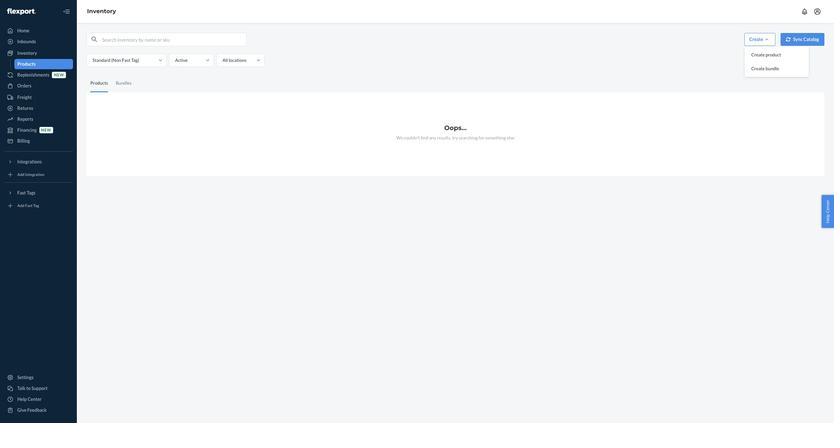 Task type: vqa. For each thing, say whether or not it's contained in the screenshot.
Create bundle button
yes



Task type: describe. For each thing, give the bounding box(es) containing it.
1 vertical spatial inventory
[[17, 50, 37, 56]]

0 vertical spatial fast
[[122, 57, 130, 63]]

0 vertical spatial inventory link
[[87, 8, 116, 15]]

billing
[[17, 138, 30, 144]]

locations
[[229, 57, 247, 63]]

oops... we couldn't find any results, try searching for something else
[[397, 124, 515, 140]]

help center button
[[823, 195, 835, 228]]

standard (non fast tag)
[[93, 57, 139, 63]]

products link
[[14, 59, 73, 69]]

sync catalog
[[794, 37, 820, 42]]

for
[[479, 135, 485, 140]]

talk
[[17, 386, 25, 391]]

to
[[26, 386, 31, 391]]

add integration
[[17, 172, 45, 177]]

add for add fast tag
[[17, 203, 24, 208]]

new for replenishments
[[54, 73, 64, 77]]

fast tags button
[[4, 188, 73, 198]]

sync alt image
[[787, 37, 791, 42]]

add for add integration
[[17, 172, 24, 177]]

flexport logo image
[[7, 8, 36, 15]]

talk to support button
[[4, 383, 73, 394]]

find
[[421, 135, 429, 140]]

1 vertical spatial center
[[28, 396, 42, 402]]

catalog
[[804, 37, 820, 42]]

create bundle
[[752, 66, 780, 71]]

financing
[[17, 127, 37, 133]]

active
[[175, 57, 188, 63]]

talk to support
[[17, 386, 48, 391]]

home
[[17, 28, 29, 33]]

Search inventory by name or sku text field
[[102, 33, 246, 46]]

results,
[[437, 135, 452, 140]]

fast inside dropdown button
[[17, 190, 26, 196]]

sync catalog button
[[781, 33, 825, 46]]

close navigation image
[[63, 8, 71, 15]]

try
[[453, 135, 458, 140]]

something
[[486, 135, 506, 140]]

0 vertical spatial products
[[17, 61, 36, 67]]

new for financing
[[41, 128, 51, 133]]

standard
[[93, 57, 111, 63]]

integrations button
[[4, 157, 73, 167]]

orders
[[17, 83, 31, 88]]

inbounds
[[17, 39, 36, 44]]

feedback
[[27, 407, 47, 413]]

give feedback button
[[4, 405, 73, 415]]

freight
[[17, 95, 32, 100]]

tag)
[[131, 57, 139, 63]]

open account menu image
[[814, 8, 822, 15]]

orders link
[[4, 81, 73, 91]]

sync
[[794, 37, 803, 42]]

freight link
[[4, 92, 73, 103]]

add fast tag
[[17, 203, 39, 208]]



Task type: locate. For each thing, give the bounding box(es) containing it.
add left integration
[[17, 172, 24, 177]]

searching
[[459, 135, 478, 140]]

0 horizontal spatial inventory link
[[4, 48, 73, 58]]

replenishments
[[17, 72, 50, 78]]

(non
[[111, 57, 121, 63]]

create inside button
[[752, 52, 766, 57]]

reports link
[[4, 114, 73, 124]]

inventory
[[87, 8, 116, 15], [17, 50, 37, 56]]

tags
[[27, 190, 35, 196]]

create left "product"
[[752, 52, 766, 57]]

1 vertical spatial help
[[17, 396, 27, 402]]

new down products link
[[54, 73, 64, 77]]

bundle
[[766, 66, 780, 71]]

0 horizontal spatial new
[[41, 128, 51, 133]]

0 vertical spatial help center
[[826, 200, 832, 223]]

products down standard
[[90, 80, 108, 85]]

2 vertical spatial create
[[752, 66, 766, 71]]

create product
[[752, 52, 782, 57]]

0 vertical spatial inventory
[[87, 8, 116, 15]]

0 horizontal spatial center
[[28, 396, 42, 402]]

create product button
[[747, 48, 808, 62]]

all locations
[[223, 57, 247, 63]]

product
[[766, 52, 782, 57]]

0 horizontal spatial help
[[17, 396, 27, 402]]

add down "fast tags"
[[17, 203, 24, 208]]

returns
[[17, 105, 33, 111]]

1 horizontal spatial help center
[[826, 200, 832, 223]]

1 horizontal spatial inventory
[[87, 8, 116, 15]]

create left bundle
[[752, 66, 766, 71]]

fast
[[122, 57, 130, 63], [17, 190, 26, 196], [25, 203, 33, 208]]

1 vertical spatial products
[[90, 80, 108, 85]]

products up replenishments
[[17, 61, 36, 67]]

2 vertical spatial fast
[[25, 203, 33, 208]]

1 vertical spatial create
[[752, 52, 766, 57]]

0 vertical spatial create
[[750, 37, 764, 42]]

0 horizontal spatial products
[[17, 61, 36, 67]]

create up create product
[[750, 37, 764, 42]]

center inside button
[[826, 200, 832, 213]]

help center inside help center link
[[17, 396, 42, 402]]

1 horizontal spatial center
[[826, 200, 832, 213]]

inbounds link
[[4, 37, 73, 47]]

help inside button
[[826, 214, 832, 223]]

integrations
[[17, 159, 42, 164]]

1 vertical spatial new
[[41, 128, 51, 133]]

0 vertical spatial help
[[826, 214, 832, 223]]

all
[[223, 57, 228, 63]]

1 horizontal spatial inventory link
[[87, 8, 116, 15]]

settings
[[17, 375, 34, 380]]

add integration link
[[4, 170, 73, 180]]

create inside button
[[752, 66, 766, 71]]

help center link
[[4, 394, 73, 404]]

else
[[507, 135, 515, 140]]

reports
[[17, 116, 33, 122]]

bundles
[[116, 80, 132, 85]]

fast tags
[[17, 190, 35, 196]]

1 add from the top
[[17, 172, 24, 177]]

fast left 'tag'
[[25, 203, 33, 208]]

any
[[430, 135, 437, 140]]

add
[[17, 172, 24, 177], [17, 203, 24, 208]]

1 vertical spatial help center
[[17, 396, 42, 402]]

fast left tags
[[17, 190, 26, 196]]

1 vertical spatial inventory link
[[4, 48, 73, 58]]

help center
[[826, 200, 832, 223], [17, 396, 42, 402]]

1 vertical spatial add
[[17, 203, 24, 208]]

add fast tag link
[[4, 201, 73, 211]]

1 horizontal spatial products
[[90, 80, 108, 85]]

0 vertical spatial center
[[826, 200, 832, 213]]

fast left tag)
[[122, 57, 130, 63]]

center
[[826, 200, 832, 213], [28, 396, 42, 402]]

give
[[17, 407, 26, 413]]

oops...
[[445, 124, 467, 132]]

returns link
[[4, 103, 73, 113]]

tag
[[33, 203, 39, 208]]

settings link
[[4, 372, 73, 383]]

new
[[54, 73, 64, 77], [41, 128, 51, 133]]

home link
[[4, 26, 73, 36]]

we
[[397, 135, 404, 140]]

support
[[31, 386, 48, 391]]

help center inside the help center button
[[826, 200, 832, 223]]

2 add from the top
[[17, 203, 24, 208]]

create for create bundle
[[752, 66, 766, 71]]

create for create
[[750, 37, 764, 42]]

products
[[17, 61, 36, 67], [90, 80, 108, 85]]

give feedback
[[17, 407, 47, 413]]

billing link
[[4, 136, 73, 146]]

0 horizontal spatial inventory
[[17, 50, 37, 56]]

0 horizontal spatial help center
[[17, 396, 42, 402]]

couldn't
[[405, 135, 420, 140]]

create bundle button
[[747, 62, 808, 76]]

1 horizontal spatial help
[[826, 214, 832, 223]]

1 vertical spatial fast
[[17, 190, 26, 196]]

0 vertical spatial new
[[54, 73, 64, 77]]

0 vertical spatial add
[[17, 172, 24, 177]]

help
[[826, 214, 832, 223], [17, 396, 27, 402]]

create for create product
[[752, 52, 766, 57]]

inventory link
[[87, 8, 116, 15], [4, 48, 73, 58]]

create
[[750, 37, 764, 42], [752, 52, 766, 57], [752, 66, 766, 71]]

open notifications image
[[802, 8, 809, 15]]

new down reports link on the left of the page
[[41, 128, 51, 133]]

1 horizontal spatial new
[[54, 73, 64, 77]]

integration
[[25, 172, 45, 177]]



